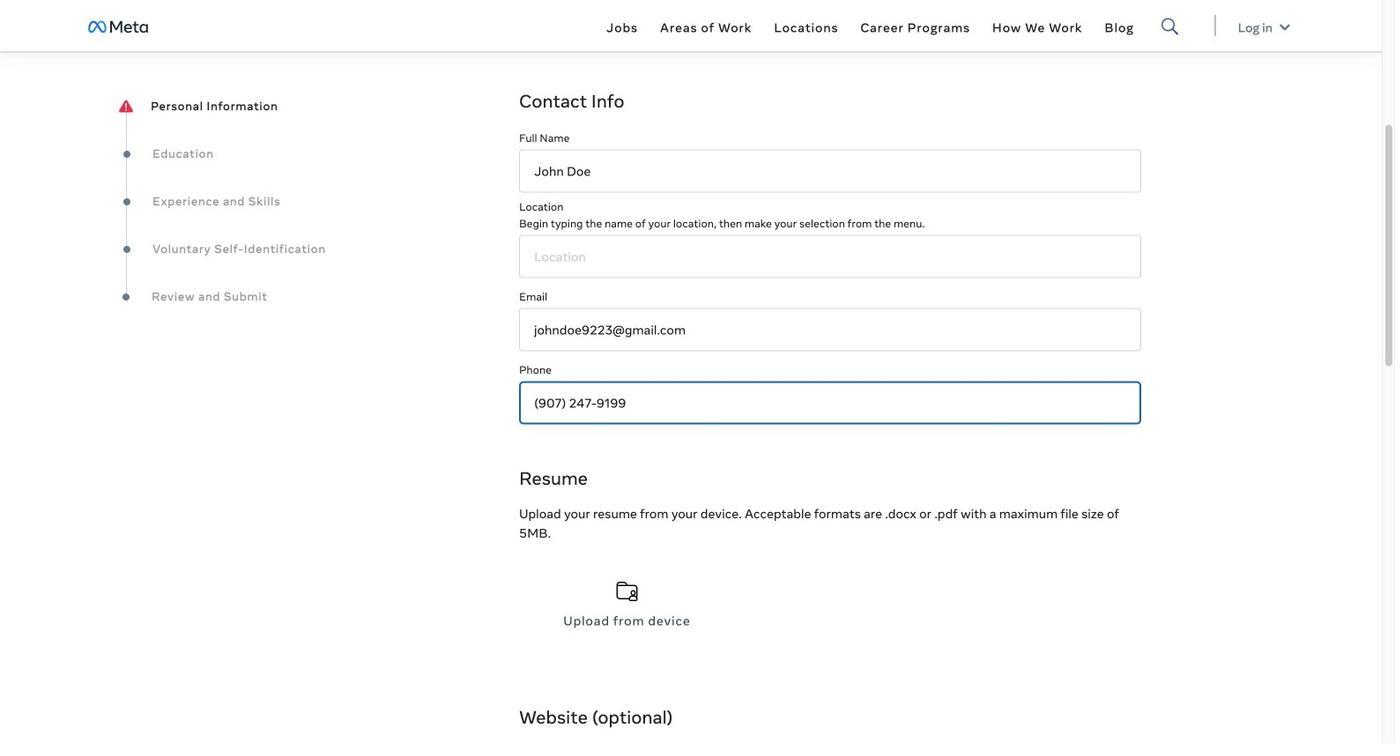 Task type: locate. For each thing, give the bounding box(es) containing it.
Location text field
[[519, 235, 1142, 278]]

Phone text field
[[519, 382, 1142, 425]]

Full Name text field
[[519, 150, 1142, 193]]



Task type: describe. For each thing, give the bounding box(es) containing it.
desktop nav logo image
[[88, 21, 148, 34]]

Email text field
[[519, 308, 1142, 352]]



